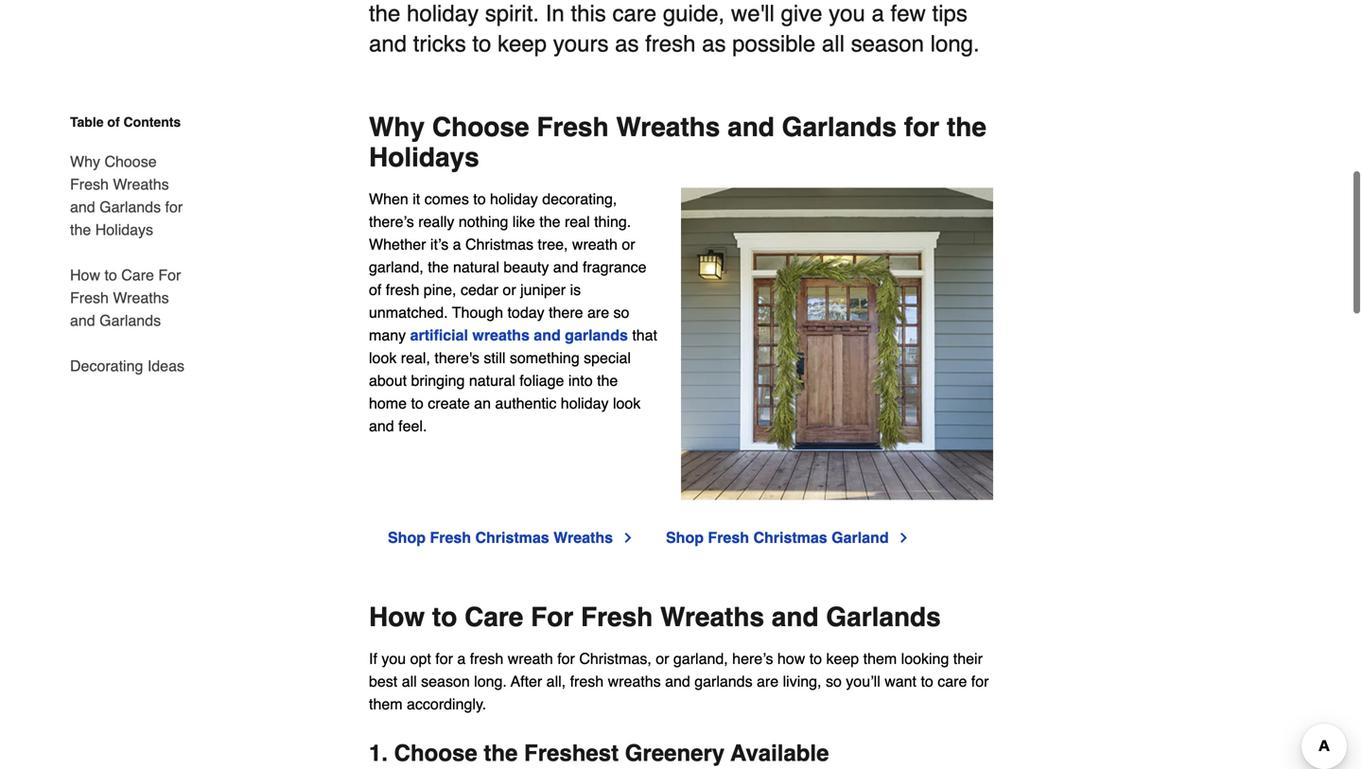 Task type: vqa. For each thing, say whether or not it's contained in the screenshot.
the "create"
yes



Task type: locate. For each thing, give the bounding box(es) containing it.
2 vertical spatial choose
[[394, 740, 478, 766]]

1 horizontal spatial shop
[[666, 529, 704, 546]]

into
[[568, 372, 593, 389]]

of right table
[[107, 114, 120, 130]]

accordingly.
[[407, 695, 487, 713]]

1 horizontal spatial chevron right image
[[897, 530, 912, 546]]

how inside 'link'
[[70, 266, 100, 284]]

chevron right image
[[621, 530, 636, 546], [897, 530, 912, 546]]

though
[[452, 304, 503, 321]]

0 vertical spatial holiday
[[490, 190, 538, 208]]

of up unmatched.
[[369, 281, 382, 299]]

chevron right image inside shop fresh christmas garland link
[[897, 530, 912, 546]]

1 vertical spatial or
[[503, 281, 516, 299]]

garlands inside if you opt for a fresh wreath for christmas, or garland, here's how to keep them looking their best all season long. after all, fresh wreaths and garlands are living, so you'll want to care for them accordingly.
[[695, 673, 753, 690]]

2 chevron right image from the left
[[897, 530, 912, 546]]

best
[[369, 673, 398, 690]]

0 horizontal spatial them
[[369, 695, 403, 713]]

care down why choose fresh wreaths and garlands for the holidays link
[[121, 266, 154, 284]]

the
[[947, 112, 987, 143], [540, 213, 561, 231], [70, 221, 91, 238], [428, 258, 449, 276], [597, 372, 618, 389], [484, 740, 518, 766]]

keep
[[826, 650, 859, 668]]

season
[[421, 673, 470, 690]]

0 horizontal spatial why choose fresh wreaths and garlands for the holidays
[[70, 153, 183, 238]]

how
[[70, 266, 100, 284], [369, 602, 425, 633]]

wreaths down christmas,
[[608, 673, 661, 690]]

1 vertical spatial care
[[465, 602, 524, 633]]

fragrance
[[583, 258, 647, 276]]

0 vertical spatial wreaths
[[472, 327, 530, 344]]

so down fragrance
[[614, 304, 630, 321]]

how to care for fresh wreaths and garlands up christmas,
[[369, 602, 941, 633]]

for
[[904, 112, 940, 143], [165, 198, 183, 216], [435, 650, 453, 668], [557, 650, 575, 668], [972, 673, 989, 690]]

1 horizontal spatial are
[[757, 673, 779, 690]]

1 horizontal spatial them
[[863, 650, 897, 668]]

holiday
[[490, 190, 538, 208], [561, 395, 609, 412]]

for up all,
[[531, 602, 574, 633]]

0 vertical spatial care
[[121, 266, 154, 284]]

garland, left here's
[[674, 650, 728, 668]]

wreath down real
[[572, 236, 618, 253]]

0 horizontal spatial wreath
[[508, 650, 553, 668]]

are down here's
[[757, 673, 779, 690]]

for down why choose fresh wreaths and garlands for the holidays link
[[158, 266, 181, 284]]

and inside when it comes to holiday decorating, there's really nothing like the real thing. whether it's a christmas tree, wreath or garland, the natural beauty and fragrance of fresh pine, cedar or juniper is unmatched. though today there are so many
[[553, 258, 579, 276]]

1 horizontal spatial wreaths
[[608, 673, 661, 690]]

0 horizontal spatial garlands
[[565, 327, 628, 344]]

fresh right all,
[[570, 673, 604, 690]]

0 horizontal spatial care
[[121, 266, 154, 284]]

1 horizontal spatial so
[[826, 673, 842, 690]]

wreaths up the still
[[472, 327, 530, 344]]

1 vertical spatial garland,
[[674, 650, 728, 668]]

to down why choose fresh wreaths and garlands for the holidays link
[[105, 266, 117, 284]]

wreaths inside if you opt for a fresh wreath for christmas, or garland, here's how to keep them looking their best all season long. after all, fresh wreaths and garlands are living, so you'll want to care for them accordingly.
[[608, 673, 661, 690]]

care
[[938, 673, 967, 690]]

1 vertical spatial how
[[369, 602, 425, 633]]

artificial wreaths and garlands
[[410, 327, 628, 344]]

there's
[[435, 349, 480, 367]]

that
[[632, 327, 658, 344]]

is
[[570, 281, 581, 299]]

bringing
[[411, 372, 465, 389]]

1 vertical spatial holidays
[[95, 221, 153, 238]]

0 vertical spatial a
[[453, 236, 461, 253]]

the inside why choose fresh wreaths and garlands for the holidays link
[[70, 221, 91, 238]]

home
[[369, 395, 407, 412]]

wreath
[[572, 236, 618, 253], [508, 650, 553, 668]]

1 vertical spatial are
[[757, 673, 779, 690]]

natural inside when it comes to holiday decorating, there's really nothing like the real thing. whether it's a christmas tree, wreath or garland, the natural beauty and fragrance of fresh pine, cedar or juniper is unmatched. though today there are so many
[[453, 258, 499, 276]]

0 horizontal spatial shop
[[388, 529, 426, 546]]

shop fresh christmas wreaths link
[[388, 527, 636, 549]]

for
[[158, 266, 181, 284], [531, 602, 574, 633]]

or right christmas,
[[656, 650, 669, 668]]

of
[[107, 114, 120, 130], [369, 281, 382, 299]]

1 vertical spatial garlands
[[695, 673, 753, 690]]

0 vertical spatial for
[[158, 266, 181, 284]]

choose inside why choose fresh wreaths and garlands for the holidays link
[[104, 153, 157, 170]]

0 vertical spatial garlands
[[565, 327, 628, 344]]

to up the season
[[432, 602, 457, 633]]

garland, inside if you opt for a fresh wreath for christmas, or garland, here's how to keep them looking their best all season long. after all, fresh wreaths and garlands are living, so you'll want to care for them accordingly.
[[674, 650, 728, 668]]

so inside when it comes to holiday decorating, there's really nothing like the real thing. whether it's a christmas tree, wreath or garland, the natural beauty and fragrance of fresh pine, cedar or juniper is unmatched. though today there are so many
[[614, 304, 630, 321]]

holidays up the "how to care for fresh wreaths and garlands" 'link'
[[95, 221, 153, 238]]

christmas
[[465, 236, 534, 253], [475, 529, 549, 546], [754, 529, 828, 546]]

to up feel.
[[411, 395, 424, 412]]

1 vertical spatial of
[[369, 281, 382, 299]]

holiday down into
[[561, 395, 609, 412]]

garlands down here's
[[695, 673, 753, 690]]

1 horizontal spatial garland,
[[674, 650, 728, 668]]

choose down the table of contents at the top left of page
[[104, 153, 157, 170]]

0 horizontal spatial holiday
[[490, 190, 538, 208]]

holidays up it
[[369, 143, 479, 173]]

holidays
[[369, 143, 479, 173], [95, 221, 153, 238]]

look down special
[[613, 395, 641, 412]]

look down many
[[369, 349, 397, 367]]

1 vertical spatial how to care for fresh wreaths and garlands
[[369, 602, 941, 633]]

looking
[[901, 650, 949, 668]]

all,
[[547, 673, 566, 690]]

or up fragrance
[[622, 236, 635, 253]]

shop
[[388, 529, 426, 546], [666, 529, 704, 546]]

fresh up long.
[[470, 650, 504, 668]]

1 horizontal spatial garlands
[[695, 673, 753, 690]]

0 vertical spatial are
[[588, 304, 609, 321]]

0 horizontal spatial chevron right image
[[621, 530, 636, 546]]

1 vertical spatial choose
[[104, 153, 157, 170]]

0 horizontal spatial are
[[588, 304, 609, 321]]

how down why choose fresh wreaths and garlands for the holidays link
[[70, 266, 100, 284]]

1 chevron right image from the left
[[621, 530, 636, 546]]

why choose fresh wreaths and garlands for the holidays link
[[70, 139, 197, 253]]

0 horizontal spatial for
[[158, 266, 181, 284]]

holiday inside that look real, there's still something special about bringing natural foliage into the home to create an authentic holiday look and feel.
[[561, 395, 609, 412]]

0 horizontal spatial how to care for fresh wreaths and garlands
[[70, 266, 181, 329]]

0 vertical spatial look
[[369, 349, 397, 367]]

garlands
[[782, 112, 897, 143], [99, 198, 161, 216], [99, 312, 161, 329], [826, 602, 941, 633]]

1 shop from the left
[[388, 529, 426, 546]]

1 horizontal spatial how to care for fresh wreaths and garlands
[[369, 602, 941, 633]]

fresh
[[537, 112, 609, 143], [70, 176, 109, 193], [70, 289, 109, 307], [430, 529, 471, 546], [708, 529, 749, 546], [581, 602, 653, 633]]

1 vertical spatial why
[[70, 153, 100, 170]]

1 horizontal spatial how
[[369, 602, 425, 633]]

garland, down whether
[[369, 258, 424, 276]]

2 vertical spatial fresh
[[570, 673, 604, 690]]

shop for shop fresh christmas garland
[[666, 529, 704, 546]]

look
[[369, 349, 397, 367], [613, 395, 641, 412]]

2 shop from the left
[[666, 529, 704, 546]]

why
[[369, 112, 425, 143], [70, 153, 100, 170]]

0 vertical spatial fresh
[[386, 281, 419, 299]]

decorating ideas
[[70, 357, 184, 375]]

1 horizontal spatial why choose fresh wreaths and garlands for the holidays
[[369, 112, 987, 173]]

fresh inside shop fresh christmas garland link
[[708, 529, 749, 546]]

0 vertical spatial or
[[622, 236, 635, 253]]

how to care for fresh wreaths and garlands up decorating ideas link on the top of the page
[[70, 266, 181, 329]]

0 horizontal spatial how
[[70, 266, 100, 284]]

to inside that look real, there's still something special about bringing natural foliage into the home to create an authentic holiday look and feel.
[[411, 395, 424, 412]]

0 vertical spatial so
[[614, 304, 630, 321]]

to up nothing
[[473, 190, 486, 208]]

1 vertical spatial holiday
[[561, 395, 609, 412]]

0 vertical spatial garland,
[[369, 258, 424, 276]]

1 horizontal spatial care
[[465, 602, 524, 633]]

1 horizontal spatial wreath
[[572, 236, 618, 253]]

to
[[473, 190, 486, 208], [105, 266, 117, 284], [411, 395, 424, 412], [432, 602, 457, 633], [810, 650, 822, 668], [921, 673, 934, 690]]

1 vertical spatial a
[[457, 650, 466, 668]]

0 vertical spatial how
[[70, 266, 100, 284]]

so
[[614, 304, 630, 321], [826, 673, 842, 690]]

2 horizontal spatial or
[[656, 650, 669, 668]]

2 vertical spatial or
[[656, 650, 669, 668]]

why up when
[[369, 112, 425, 143]]

1 horizontal spatial look
[[613, 395, 641, 412]]

are right there
[[588, 304, 609, 321]]

natural down the still
[[469, 372, 515, 389]]

why down table
[[70, 153, 100, 170]]

how to care for fresh wreaths and garlands
[[70, 266, 181, 329], [369, 602, 941, 633]]

shop fresh christmas garland
[[666, 529, 889, 546]]

holiday up the like
[[490, 190, 538, 208]]

0 horizontal spatial so
[[614, 304, 630, 321]]

1 horizontal spatial for
[[531, 602, 574, 633]]

fresh
[[386, 281, 419, 299], [470, 650, 504, 668], [570, 673, 604, 690]]

choose down accordingly.
[[394, 740, 478, 766]]

0 horizontal spatial fresh
[[386, 281, 419, 299]]

holiday inside when it comes to holiday decorating, there's really nothing like the real thing. whether it's a christmas tree, wreath or garland, the natural beauty and fragrance of fresh pine, cedar or juniper is unmatched. though today there are so many
[[490, 190, 538, 208]]

care up long.
[[465, 602, 524, 633]]

1 horizontal spatial holiday
[[561, 395, 609, 412]]

how up you
[[369, 602, 425, 633]]

0 vertical spatial why
[[369, 112, 425, 143]]

them down best
[[369, 695, 403, 713]]

nothing
[[459, 213, 508, 231]]

1 horizontal spatial of
[[369, 281, 382, 299]]

something
[[510, 349, 580, 367]]

pine,
[[424, 281, 457, 299]]

why choose fresh wreaths and garlands for the holidays
[[369, 112, 987, 173], [70, 153, 183, 238]]

1 horizontal spatial fresh
[[470, 650, 504, 668]]

1 vertical spatial so
[[826, 673, 842, 690]]

natural up cedar
[[453, 258, 499, 276]]

0 horizontal spatial or
[[503, 281, 516, 299]]

0 vertical spatial wreath
[[572, 236, 618, 253]]

fresh up unmatched.
[[386, 281, 419, 299]]

1 horizontal spatial or
[[622, 236, 635, 253]]

garlands up special
[[565, 327, 628, 344]]

0 horizontal spatial of
[[107, 114, 120, 130]]

them
[[863, 650, 897, 668], [369, 695, 403, 713]]

comes
[[425, 190, 469, 208]]

1 vertical spatial wreaths
[[608, 673, 661, 690]]

a up the season
[[457, 650, 466, 668]]

so down keep
[[826, 673, 842, 690]]

are
[[588, 304, 609, 321], [757, 673, 779, 690]]

care
[[121, 266, 154, 284], [465, 602, 524, 633]]

or
[[622, 236, 635, 253], [503, 281, 516, 299], [656, 650, 669, 668]]

or up today
[[503, 281, 516, 299]]

1 horizontal spatial holidays
[[369, 143, 479, 173]]

0 horizontal spatial look
[[369, 349, 397, 367]]

garland,
[[369, 258, 424, 276], [674, 650, 728, 668]]

0 horizontal spatial why
[[70, 153, 100, 170]]

tree,
[[538, 236, 568, 253]]

natural
[[453, 258, 499, 276], [469, 372, 515, 389]]

garlands
[[565, 327, 628, 344], [695, 673, 753, 690]]

thing.
[[594, 213, 631, 231]]

christmas,
[[579, 650, 652, 668]]

wreath up after
[[508, 650, 553, 668]]

a right it's
[[453, 236, 461, 253]]

wreaths
[[472, 327, 530, 344], [608, 673, 661, 690]]

0 vertical spatial how to care for fresh wreaths and garlands
[[70, 266, 181, 329]]

today
[[508, 304, 545, 321]]

chevron right image inside shop fresh christmas wreaths link
[[621, 530, 636, 546]]

0 vertical spatial natural
[[453, 258, 499, 276]]

choose
[[432, 112, 529, 143], [104, 153, 157, 170], [394, 740, 478, 766]]

to inside how to care for fresh wreaths and garlands
[[105, 266, 117, 284]]

1 vertical spatial them
[[369, 695, 403, 713]]

them up you'll
[[863, 650, 897, 668]]

christmas for shop fresh christmas garland
[[754, 529, 828, 546]]

1 vertical spatial wreath
[[508, 650, 553, 668]]

how
[[778, 650, 805, 668]]

are inside when it comes to holiday decorating, there's really nothing like the real thing. whether it's a christmas tree, wreath or garland, the natural beauty and fragrance of fresh pine, cedar or juniper is unmatched. though today there are so many
[[588, 304, 609, 321]]

0 vertical spatial them
[[863, 650, 897, 668]]

0 horizontal spatial holidays
[[95, 221, 153, 238]]

1 vertical spatial natural
[[469, 372, 515, 389]]

1.
[[369, 740, 388, 766]]

choose up comes at the top left
[[432, 112, 529, 143]]

0 horizontal spatial garland,
[[369, 258, 424, 276]]

the inside that look real, there's still something special about bringing natural foliage into the home to create an authentic holiday look and feel.
[[597, 372, 618, 389]]

that look real, there's still something special about bringing natural foliage into the home to create an authentic holiday look and feel.
[[369, 327, 658, 435]]

1 vertical spatial fresh
[[470, 650, 504, 668]]

fresh inside why choose fresh wreaths and garlands for the holidays link
[[70, 176, 109, 193]]



Task type: describe. For each thing, give the bounding box(es) containing it.
wreath inside when it comes to holiday decorating, there's really nothing like the real thing. whether it's a christmas tree, wreath or garland, the natural beauty and fragrance of fresh pine, cedar or juniper is unmatched. though today there are so many
[[572, 236, 618, 253]]

a inside if you opt for a fresh wreath for christmas, or garland, here's how to keep them looking their best all season long. after all, fresh wreaths and garlands are living, so you'll want to care for them accordingly.
[[457, 650, 466, 668]]

chevron right image for shop fresh christmas garland
[[897, 530, 912, 546]]

create
[[428, 395, 470, 412]]

living,
[[783, 673, 822, 690]]

if
[[369, 650, 377, 668]]

and inside the "how to care for fresh wreaths and garlands" 'link'
[[70, 312, 95, 329]]

like
[[513, 213, 535, 231]]

christmas for shop fresh christmas wreaths
[[475, 529, 549, 546]]

how to care for fresh wreaths and garlands link
[[70, 253, 197, 343]]

0 vertical spatial holidays
[[369, 143, 479, 173]]

really
[[418, 213, 455, 231]]

of inside when it comes to holiday decorating, there's really nothing like the real thing. whether it's a christmas tree, wreath or garland, the natural beauty and fragrance of fresh pine, cedar or juniper is unmatched. though today there are so many
[[369, 281, 382, 299]]

feel.
[[398, 417, 427, 435]]

for inside 'link'
[[158, 266, 181, 284]]

decorating ideas link
[[70, 343, 184, 378]]

to inside when it comes to holiday decorating, there's really nothing like the real thing. whether it's a christmas tree, wreath or garland, the natural beauty and fragrance of fresh pine, cedar or juniper is unmatched. though today there are so many
[[473, 190, 486, 208]]

are inside if you opt for a fresh wreath for christmas, or garland, here's how to keep them looking their best all season long. after all, fresh wreaths and garlands are living, so you'll want to care for them accordingly.
[[757, 673, 779, 690]]

artificial wreaths and garlands link
[[410, 327, 628, 344]]

long.
[[474, 673, 507, 690]]

juniper
[[520, 281, 566, 299]]

here's
[[732, 650, 773, 668]]

0 vertical spatial choose
[[432, 112, 529, 143]]

ideas
[[147, 357, 184, 375]]

care inside 'link'
[[121, 266, 154, 284]]

you
[[382, 650, 406, 668]]

christmas inside when it comes to holiday decorating, there's really nothing like the real thing. whether it's a christmas tree, wreath or garland, the natural beauty and fragrance of fresh pine, cedar or juniper is unmatched. though today there are so many
[[465, 236, 534, 253]]

contents
[[123, 114, 181, 130]]

it
[[413, 190, 420, 208]]

1. choose the freshest greenery available
[[369, 740, 829, 766]]

2 horizontal spatial fresh
[[570, 673, 604, 690]]

so inside if you opt for a fresh wreath for christmas, or garland, here's how to keep them looking their best all season long. after all, fresh wreaths and garlands are living, so you'll want to care for them accordingly.
[[826, 673, 842, 690]]

you'll
[[846, 673, 881, 690]]

foliage
[[520, 372, 564, 389]]

all
[[402, 673, 417, 690]]

opt
[[410, 650, 431, 668]]

to right how
[[810, 650, 822, 668]]

holidays inside 'table of contents' element
[[95, 221, 153, 238]]

unmatched.
[[369, 304, 448, 321]]

1 vertical spatial for
[[531, 602, 574, 633]]

beauty
[[504, 258, 549, 276]]

available
[[731, 740, 829, 766]]

decorating,
[[542, 190, 617, 208]]

shop fresh christmas wreaths
[[388, 529, 613, 546]]

after
[[511, 673, 542, 690]]

about
[[369, 372, 407, 389]]

when it comes to holiday decorating, there's really nothing like the real thing. whether it's a christmas tree, wreath or garland, the natural beauty and fragrance of fresh pine, cedar or juniper is unmatched. though today there are so many
[[369, 190, 647, 344]]

why choose fresh wreaths and garlands for the holidays inside 'table of contents' element
[[70, 153, 183, 238]]

to down looking
[[921, 673, 934, 690]]

decorating
[[70, 357, 143, 375]]

if you opt for a fresh wreath for christmas, or garland, here's how to keep them looking their best all season long. after all, fresh wreaths and garlands are living, so you'll want to care for them accordingly.
[[369, 650, 989, 713]]

wreaths inside how to care for fresh wreaths and garlands
[[113, 289, 169, 307]]

or inside if you opt for a fresh wreath for christmas, or garland, here's how to keep them looking their best all season long. after all, fresh wreaths and garlands are living, so you'll want to care for them accordingly.
[[656, 650, 669, 668]]

fresh inside when it comes to holiday decorating, there's really nothing like the real thing. whether it's a christmas tree, wreath or garland, the natural beauty and fragrance of fresh pine, cedar or juniper is unmatched. though today there are so many
[[386, 281, 419, 299]]

natural inside that look real, there's still something special about bringing natural foliage into the home to create an authentic holiday look and feel.
[[469, 372, 515, 389]]

shop fresh christmas garland link
[[666, 527, 912, 549]]

table of contents
[[70, 114, 181, 130]]

why inside 'table of contents' element
[[70, 153, 100, 170]]

authentic
[[495, 395, 557, 412]]

wreath inside if you opt for a fresh wreath for christmas, or garland, here's how to keep them looking their best all season long. after all, fresh wreaths and garlands are living, so you'll want to care for them accordingly.
[[508, 650, 553, 668]]

1 vertical spatial look
[[613, 395, 641, 412]]

fresh inside the "how to care for fresh wreaths and garlands" 'link'
[[70, 289, 109, 307]]

want
[[885, 673, 917, 690]]

how to care for fresh wreaths and garlands inside 'link'
[[70, 266, 181, 329]]

their
[[954, 650, 983, 668]]

a fresh garland hanging around the front door of a craftsman-style home. image
[[681, 188, 993, 500]]

garland, inside when it comes to holiday decorating, there's really nothing like the real thing. whether it's a christmas tree, wreath or garland, the natural beauty and fragrance of fresh pine, cedar or juniper is unmatched. though today there are so many
[[369, 258, 424, 276]]

whether
[[369, 236, 426, 253]]

and inside why choose fresh wreaths and garlands for the holidays link
[[70, 198, 95, 216]]

0 horizontal spatial wreaths
[[472, 327, 530, 344]]

cedar
[[461, 281, 499, 299]]

table of contents element
[[55, 113, 197, 378]]

table
[[70, 114, 104, 130]]

there's
[[369, 213, 414, 231]]

chevron right image for shop fresh christmas wreaths
[[621, 530, 636, 546]]

a inside when it comes to holiday decorating, there's really nothing like the real thing. whether it's a christmas tree, wreath or garland, the natural beauty and fragrance of fresh pine, cedar or juniper is unmatched. though today there are so many
[[453, 236, 461, 253]]

still
[[484, 349, 506, 367]]

1 horizontal spatial why
[[369, 112, 425, 143]]

an
[[474, 395, 491, 412]]

it's
[[430, 236, 449, 253]]

fresh inside shop fresh christmas wreaths link
[[430, 529, 471, 546]]

and inside if you opt for a fresh wreath for christmas, or garland, here's how to keep them looking their best all season long. after all, fresh wreaths and garlands are living, so you'll want to care for them accordingly.
[[665, 673, 690, 690]]

real,
[[401, 349, 430, 367]]

freshest
[[524, 740, 619, 766]]

and inside that look real, there's still something special about bringing natural foliage into the home to create an authentic holiday look and feel.
[[369, 417, 394, 435]]

shop for shop fresh christmas wreaths
[[388, 529, 426, 546]]

greenery
[[625, 740, 725, 766]]

special
[[584, 349, 631, 367]]

artificial
[[410, 327, 468, 344]]

many
[[369, 327, 406, 344]]

garland
[[832, 529, 889, 546]]

0 vertical spatial of
[[107, 114, 120, 130]]

garlands inside 'link'
[[99, 312, 161, 329]]

when
[[369, 190, 409, 208]]

for inside 'table of contents' element
[[165, 198, 183, 216]]

real
[[565, 213, 590, 231]]

there
[[549, 304, 583, 321]]



